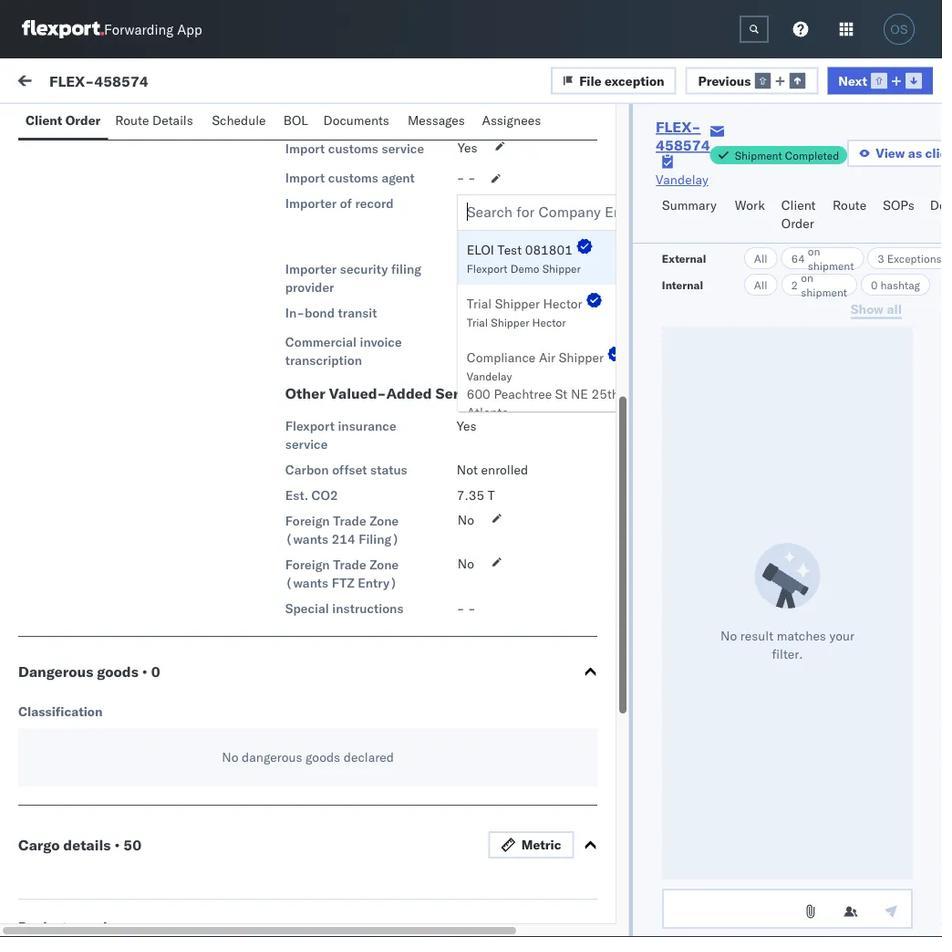Task type: describe. For each thing, give the bounding box(es) containing it.
0 vertical spatial yes
[[458, 140, 478, 156]]

3 z from the top
[[66, 810, 71, 822]]

list
[[269, 116, 291, 132]]

2 dec from the top
[[322, 302, 344, 318]]

exception
[[605, 72, 665, 88]]

flex- for dec 20, 2026, 12:39 am pst
[[725, 214, 763, 230]]

forwarding app
[[104, 21, 202, 38]]

service for import customs
[[382, 141, 424, 157]]

hashtag
[[881, 278, 921, 292]]

details
[[63, 836, 111, 854]]

message button
[[128, 58, 220, 108]]

4 jason- from the top
[[89, 896, 129, 911]]

zone for foreign trade zone (wants 214 filing)
[[370, 513, 399, 529]]

not enrolled
[[457, 462, 529, 478]]

test up '50'
[[129, 808, 153, 824]]

dec 20, 2026, 12:35 am pst
[[322, 302, 494, 318]]

vandelay for vandelay
[[656, 172, 709, 188]]

bond
[[305, 305, 335, 321]]

4 j z from the top
[[62, 898, 71, 909]]

8, for dec 8, 2026, 6:38 pm pst
[[348, 738, 360, 754]]

resize handle column header for category
[[695, 152, 716, 937]]

7.35
[[457, 487, 485, 503]]

messages
[[408, 112, 465, 128]]

importer for importer of record
[[285, 195, 337, 211]]

exceptions
[[888, 251, 943, 265]]

2 z from the top
[[66, 723, 71, 734]]

file exception
[[580, 72, 665, 88]]

shipment for 64 on shipment
[[808, 259, 855, 272]]

am for 12:39
[[449, 214, 469, 230]]

1 resize handle column header from the left
[[291, 152, 313, 937]]

20, for dec 20, 2026, 12:33 am pst
[[348, 389, 367, 405]]

filing
[[391, 261, 422, 277]]

route details button
[[108, 104, 205, 140]]

7 dec from the top
[[322, 913, 344, 929]]

• for cargo details
[[114, 836, 120, 854]]

in-
[[285, 305, 305, 321]]

my
[[18, 70, 47, 95]]

record
[[355, 195, 394, 211]]

view as clie
[[876, 145, 943, 161]]

import for import customs
[[285, 107, 333, 125]]

1 dec from the top
[[322, 214, 344, 230]]

commercial invoice transcription
[[285, 334, 402, 368]]

eloi test 081801
[[467, 242, 573, 258]]

12:39
[[410, 214, 445, 230]]

carbon
[[285, 462, 329, 478]]

test down dangerous goods • 0
[[129, 721, 153, 737]]

2 j from the top
[[62, 723, 66, 734]]

1 vertical spatial 0
[[151, 663, 160, 681]]

2026, right offset
[[371, 476, 406, 492]]

flexport for importer security filing provider
[[458, 260, 506, 276]]

client for right client order button
[[782, 197, 816, 213]]

ttttt
[[55, 840, 78, 856]]

4 z from the top
[[66, 898, 71, 909]]

flex- 458574 for dec 8, 2026, 6:37 pm pst
[[725, 913, 811, 929]]

3 jason-test zhao from the top
[[89, 808, 185, 824]]

2 trial from the top
[[467, 315, 488, 329]]

test up dangerous goods • 0
[[129, 634, 153, 650]]

previous button
[[686, 67, 819, 94]]

product
[[18, 919, 67, 935]]

documents button
[[316, 104, 401, 140]]

pst down 7.35 t
[[463, 564, 486, 580]]

all button for 64
[[745, 247, 778, 269]]

20, for dec 20, 2026, 12:35 am pst
[[348, 302, 367, 318]]

assignees
[[482, 112, 541, 128]]

import for import customs service
[[285, 141, 325, 157]]

air
[[539, 350, 556, 366]]

7.35 t
[[457, 487, 495, 503]]

do
[[931, 197, 943, 213]]

0 vertical spatial 0
[[872, 278, 878, 292]]

3 j from the top
[[62, 810, 66, 822]]

bol
[[284, 112, 308, 128]]

2 on shipment
[[792, 271, 848, 299]]

1 dec 17, 2026, 6:47 pm pst from the top
[[322, 476, 486, 492]]

client order for left client order button
[[26, 112, 101, 128]]

1 jason-test zhao from the top
[[89, 634, 185, 650]]

matches
[[777, 628, 827, 644]]

(wants for foreign trade zone (wants ftz entry)
[[285, 575, 329, 591]]

pst right 6:37
[[455, 913, 478, 929]]

provider
[[285, 279, 334, 295]]

1 jason- from the top
[[89, 634, 129, 650]]

eloi
[[467, 242, 495, 258]]

result
[[741, 628, 774, 644]]

resize handle column header for time
[[493, 152, 515, 937]]

test inside list box
[[498, 242, 522, 258]]

shipper down 081801
[[543, 261, 581, 275]]

flex- 458574 for dec 17, 2026, 6:47 pm pst
[[725, 564, 811, 580]]

flex- for dec 8, 2026, 6:37 pm pst
[[725, 913, 763, 929]]

view as clie button
[[848, 140, 943, 167]]

2 17, from the top
[[348, 564, 367, 580]]

external (0)
[[29, 116, 104, 132]]

081801
[[525, 242, 573, 258]]

0 horizontal spatial client order button
[[18, 104, 108, 140]]

view
[[876, 145, 906, 161]]

all for 2
[[755, 278, 768, 292]]

foreign for foreign trade zone (wants 214 filing)
[[285, 513, 330, 529]]

metric
[[522, 837, 562, 853]]

est.
[[285, 487, 308, 503]]

2 trial shipper hector from the top
[[467, 315, 566, 329]]

64 on shipment
[[792, 244, 855, 272]]

in-bond transit
[[285, 305, 377, 321]]

importer for importer security filing provider
[[285, 261, 337, 277]]

internal for internal
[[663, 278, 704, 292]]

service
[[509, 260, 551, 276]]

customs for service
[[328, 141, 379, 157]]

vandelay 600 peachtree st ne 25th floor atlanta
[[467, 369, 653, 420]]

importer of record
[[285, 195, 394, 211]]

import customs agent
[[285, 170, 415, 186]]

t
[[488, 487, 495, 503]]

pst down flexport service
[[472, 302, 494, 318]]

message for message
[[135, 75, 189, 91]]

sops button
[[876, 189, 923, 243]]

import customs service
[[285, 141, 424, 157]]

quoted route
[[18, 91, 96, 107]]

os button
[[879, 8, 921, 50]]

pst left t
[[463, 476, 486, 492]]

- - for quoted route
[[190, 91, 209, 107]]

client order for right client order button
[[782, 197, 816, 231]]

ftz
[[332, 575, 355, 591]]

0 vertical spatial goods
[[97, 663, 139, 681]]

next button
[[828, 67, 934, 94]]

8, for dec 8, 2026, 6:37 pm pst
[[348, 913, 360, 929]]

flexport for other valued-added services
[[285, 418, 335, 434]]

for
[[517, 203, 535, 221]]

transit
[[338, 305, 377, 321]]

insurance
[[338, 418, 397, 434]]

external (0) button
[[22, 108, 115, 143]]

valued-
[[329, 384, 387, 402]]

search
[[467, 203, 513, 221]]

filing)
[[359, 531, 400, 547]]

details
[[152, 112, 193, 128]]

4 dec from the top
[[322, 476, 344, 492]]

214
[[332, 531, 356, 547]]

shipment
[[735, 148, 783, 162]]

dangerous
[[18, 663, 93, 681]]

entity
[[605, 203, 644, 221]]

flexport inside list box
[[467, 261, 508, 275]]

1 6:47 from the top
[[410, 476, 438, 492]]

dangerous goods • 0
[[18, 663, 160, 681]]

internal (0) button
[[115, 108, 205, 143]]

test down '50'
[[129, 896, 153, 911]]

documents
[[324, 112, 390, 128]]

demo
[[511, 261, 540, 275]]

forwarding
[[104, 21, 174, 38]]

2 j z from the top
[[62, 723, 71, 734]]

entry)
[[358, 575, 398, 591]]

6:37
[[402, 913, 430, 929]]

flexport demo shipper
[[467, 261, 581, 275]]

1 trial from the top
[[467, 296, 492, 312]]

transcription
[[285, 352, 362, 368]]

flexport service
[[458, 260, 551, 276]]

route for route details
[[115, 112, 149, 128]]

my work
[[18, 70, 99, 95]]

pm right 6:38
[[433, 738, 452, 754]]

1 horizontal spatial goods
[[306, 749, 341, 765]]

item/shipment
[[793, 158, 868, 172]]

2 zhao from the top
[[157, 721, 185, 737]]



Task type: locate. For each thing, give the bounding box(es) containing it.
0 vertical spatial route
[[115, 112, 149, 128]]

1 vertical spatial importer
[[285, 261, 337, 277]]

customs up of
[[328, 170, 379, 186]]

route button
[[826, 189, 876, 243]]

1 horizontal spatial vandelay
[[656, 172, 709, 188]]

shipper right air
[[559, 350, 604, 366]]

0 vertical spatial client
[[26, 112, 62, 128]]

completed
[[786, 148, 840, 162]]

1 17, from the top
[[348, 476, 367, 492]]

floor
[[623, 386, 653, 402]]

0 horizontal spatial client
[[26, 112, 62, 128]]

os
[[891, 22, 909, 36]]

foreign inside foreign trade zone (wants ftz entry)
[[285, 557, 330, 573]]

category
[[524, 158, 569, 172]]

foreign down est. co2
[[285, 513, 330, 529]]

route down item/shipment
[[833, 197, 867, 213]]

2 am from the top
[[449, 302, 469, 318]]

import
[[285, 107, 333, 125], [285, 141, 325, 157], [285, 170, 325, 186]]

j z up ttttt
[[62, 810, 71, 822]]

importer security filing provider
[[285, 261, 422, 295]]

message list button
[[205, 108, 298, 143]]

1 vertical spatial 8,
[[348, 913, 360, 929]]

shipment for 2 on shipment
[[802, 285, 848, 299]]

importer inside importer security filing provider
[[285, 261, 337, 277]]

2 8, from the top
[[348, 913, 360, 929]]

am
[[449, 214, 469, 230], [449, 302, 469, 318], [449, 389, 469, 405]]

work for related
[[766, 158, 790, 172]]

zone inside foreign trade zone (wants 214 filing)
[[370, 513, 399, 529]]

1 horizontal spatial client
[[782, 197, 816, 213]]

20, for dec 20, 2026, 12:39 am pst
[[348, 214, 367, 230]]

1 horizontal spatial •
[[142, 663, 148, 681]]

resize handle column header for related work item/shipment
[[896, 152, 918, 937]]

0 horizontal spatial service
[[285, 436, 328, 452]]

3 jason- from the top
[[89, 808, 129, 824]]

route left details
[[115, 112, 149, 128]]

jason- up details at bottom
[[89, 808, 129, 824]]

message for message list
[[212, 116, 265, 132]]

0 vertical spatial •
[[142, 663, 148, 681]]

1 horizontal spatial route
[[833, 197, 867, 213]]

6:47
[[410, 476, 438, 492], [410, 564, 438, 580]]

on for 64
[[808, 244, 821, 258]]

vandelay up 600 in the top of the page
[[467, 369, 512, 383]]

import for import customs agent
[[285, 170, 325, 186]]

metric button
[[489, 831, 574, 859]]

1 importer from the top
[[285, 195, 337, 211]]

1 vertical spatial all button
[[745, 274, 778, 296]]

0 vertical spatial 8,
[[348, 738, 360, 754]]

order for left client order button
[[65, 112, 101, 128]]

on for 2
[[802, 271, 814, 284]]

2 import from the top
[[285, 141, 325, 157]]

j down classification on the bottom left
[[62, 723, 66, 734]]

3 j z from the top
[[62, 810, 71, 822]]

- - for special instructions
[[457, 601, 476, 616]]

2 zone from the top
[[370, 557, 399, 573]]

3
[[878, 251, 885, 265]]

search for company entity
[[467, 203, 644, 221]]

ne
[[571, 386, 589, 402]]

trade up ftz
[[333, 557, 367, 573]]

1 z from the top
[[66, 636, 71, 647]]

flex- for dec 17, 2026, 6:47 pm pst
[[725, 564, 763, 580]]

pst down compliance
[[472, 389, 494, 405]]

1 vertical spatial route
[[833, 197, 867, 213]]

0 horizontal spatial (0)
[[80, 116, 104, 132]]

0 vertical spatial all
[[755, 251, 768, 265]]

trial shipper hector down the demo
[[467, 296, 583, 312]]

external down summary button
[[663, 251, 707, 265]]

1 horizontal spatial external
[[663, 251, 707, 265]]

1 vertical spatial •
[[114, 836, 120, 854]]

1 vertical spatial trial
[[467, 315, 488, 329]]

previous
[[699, 72, 751, 88]]

17,
[[348, 476, 367, 492], [348, 564, 367, 580]]

2 customs from the top
[[328, 170, 379, 186]]

dec 17, 2026, 6:47 pm pst up filing)
[[322, 476, 486, 492]]

zone inside foreign trade zone (wants ftz entry)
[[370, 557, 399, 573]]

service for other valued-added services
[[285, 436, 328, 452]]

1 vertical spatial yes
[[457, 418, 477, 434]]

20, up insurance
[[348, 389, 367, 405]]

5 dec from the top
[[322, 564, 344, 580]]

vandelay inside vandelay 600 peachtree st ne 25th floor atlanta
[[467, 369, 512, 383]]

1 vertical spatial order
[[782, 215, 815, 231]]

0 vertical spatial vandelay
[[656, 172, 709, 188]]

classification
[[18, 704, 103, 720]]

17, down 214
[[348, 564, 367, 580]]

1 vertical spatial 17,
[[348, 564, 367, 580]]

company
[[539, 203, 601, 221]]

1 (wants from the top
[[285, 531, 329, 547]]

shipment
[[808, 259, 855, 272], [802, 285, 848, 299]]

message
[[135, 75, 189, 91], [212, 116, 265, 132]]

1 vertical spatial service
[[285, 436, 328, 452]]

2 all from the top
[[755, 278, 768, 292]]

2 dec 17, 2026, 6:47 pm pst from the top
[[322, 564, 486, 580]]

bol button
[[276, 104, 316, 140]]

z
[[66, 636, 71, 647], [66, 723, 71, 734], [66, 810, 71, 822], [66, 898, 71, 909]]

25th
[[592, 386, 620, 402]]

0 left the hashtag
[[872, 278, 878, 292]]

0 horizontal spatial goods
[[97, 663, 139, 681]]

3 dec from the top
[[322, 389, 344, 405]]

0 vertical spatial client order
[[26, 112, 101, 128]]

vandelay
[[656, 172, 709, 188], [467, 369, 512, 383]]

(0) inside external (0) button
[[80, 116, 104, 132]]

1 zhao from the top
[[157, 634, 185, 650]]

0 horizontal spatial work
[[52, 70, 99, 95]]

1 j z from the top
[[62, 636, 71, 647]]

j up dangerous
[[62, 636, 66, 647]]

0 vertical spatial am
[[449, 214, 469, 230]]

0 vertical spatial external
[[29, 116, 77, 132]]

flexport insurance service
[[285, 418, 397, 452]]

0 vertical spatial internal
[[122, 116, 167, 132]]

(wants left 214
[[285, 531, 329, 547]]

foreign inside foreign trade zone (wants 214 filing)
[[285, 513, 330, 529]]

2 vertical spatial import
[[285, 170, 325, 186]]

not
[[457, 462, 478, 478]]

1 vertical spatial trial shipper hector
[[467, 315, 566, 329]]

customs
[[328, 141, 379, 157], [328, 170, 379, 186]]

• right liu
[[142, 663, 148, 681]]

trade up 214
[[333, 513, 367, 529]]

goods right tao
[[97, 663, 139, 681]]

clie
[[926, 145, 943, 161]]

0 vertical spatial work
[[52, 70, 99, 95]]

@
[[55, 665, 65, 681]]

0 vertical spatial import
[[285, 107, 333, 125]]

pm right entry)
[[441, 564, 460, 580]]

1 vertical spatial work
[[766, 158, 790, 172]]

2026, down record
[[371, 214, 406, 230]]

on
[[808, 244, 821, 258], [802, 271, 814, 284]]

am right 12:33
[[449, 389, 469, 405]]

0 horizontal spatial message
[[135, 75, 189, 91]]

(0) for internal (0)
[[170, 116, 194, 132]]

2026, left 6:37
[[363, 913, 399, 929]]

importer left of
[[285, 195, 337, 211]]

shipment completed
[[735, 148, 840, 162]]

(wants inside foreign trade zone (wants ftz entry)
[[285, 575, 329, 591]]

4 jason-test zhao from the top
[[89, 896, 185, 911]]

shipper
[[543, 261, 581, 275], [495, 296, 540, 312], [491, 315, 530, 329], [559, 350, 604, 366]]

1 vertical spatial client order
[[782, 197, 816, 231]]

all for 64
[[755, 251, 768, 265]]

work
[[52, 70, 99, 95], [766, 158, 790, 172]]

3 import from the top
[[285, 170, 325, 186]]

filter.
[[773, 646, 804, 662]]

external down quoted route
[[29, 116, 77, 132]]

z up dangerous
[[66, 636, 71, 647]]

0 horizontal spatial client order
[[26, 112, 101, 128]]

file
[[580, 72, 602, 88]]

invoice
[[360, 334, 402, 350]]

(wants inside foreign trade zone (wants 214 filing)
[[285, 531, 329, 547]]

yes down services
[[457, 418, 477, 434]]

peachtree
[[494, 386, 552, 402]]

st
[[556, 386, 568, 402]]

8, left 6:37
[[348, 913, 360, 929]]

None text field
[[740, 16, 769, 43]]

trade inside foreign trade zone (wants 214 filing)
[[333, 513, 367, 529]]

list box
[[458, 231, 730, 429]]

service up carbon
[[285, 436, 328, 452]]

trial down flexport service
[[467, 296, 492, 312]]

jason-test zhao down liu
[[89, 721, 185, 737]]

z down classification on the bottom left
[[66, 723, 71, 734]]

1 vertical spatial 20,
[[348, 302, 367, 318]]

0 vertical spatial all button
[[745, 247, 778, 269]]

work for my
[[52, 70, 99, 95]]

2 6:47 from the top
[[410, 564, 438, 580]]

1 vertical spatial internal
[[663, 278, 704, 292]]

no
[[458, 304, 475, 320], [457, 334, 474, 350], [458, 512, 475, 528], [458, 556, 475, 572], [721, 628, 738, 644], [222, 749, 239, 765]]

am right 12:39
[[449, 214, 469, 230]]

on inside 2 on shipment
[[802, 271, 814, 284]]

route details
[[115, 112, 193, 128]]

shipper down flexport demo shipper
[[495, 296, 540, 312]]

2 resize handle column header from the left
[[493, 152, 515, 937]]

on right the 64
[[808, 244, 821, 258]]

2 vertical spatial - -
[[457, 601, 476, 616]]

0 horizontal spatial vandelay
[[467, 369, 512, 383]]

flexport
[[458, 260, 506, 276], [467, 261, 508, 275], [285, 418, 335, 434]]

1 import from the top
[[285, 107, 333, 125]]

zone
[[370, 513, 399, 529], [370, 557, 399, 573]]

do button
[[923, 189, 943, 243]]

hector up air
[[533, 315, 566, 329]]

1 8, from the top
[[348, 738, 360, 754]]

2 vertical spatial 20,
[[348, 389, 367, 405]]

service up agent
[[382, 141, 424, 157]]

service inside flexport insurance service
[[285, 436, 328, 452]]

0 horizontal spatial order
[[65, 112, 101, 128]]

vandelay link
[[656, 171, 709, 189]]

3 20, from the top
[[348, 389, 367, 405]]

trade for ftz
[[333, 557, 367, 573]]

1 zone from the top
[[370, 513, 399, 529]]

1 vertical spatial client
[[782, 197, 816, 213]]

0 vertical spatial trial
[[467, 296, 492, 312]]

services
[[436, 384, 496, 402]]

2 (wants from the top
[[285, 575, 329, 591]]

j z up product overview
[[62, 898, 71, 909]]

0 hashtag
[[872, 278, 921, 292]]

pst up eloi
[[472, 214, 494, 230]]

0 vertical spatial customs
[[328, 141, 379, 157]]

1 trial shipper hector from the top
[[467, 296, 583, 312]]

goods left declared
[[306, 749, 341, 765]]

am right 12:35 at the left top
[[449, 302, 469, 318]]

1 horizontal spatial client order
[[782, 197, 816, 231]]

2026, up invoice
[[371, 302, 406, 318]]

declared
[[344, 749, 394, 765]]

order for right client order button
[[782, 215, 815, 231]]

1 horizontal spatial service
[[382, 141, 424, 157]]

0 vertical spatial importer
[[285, 195, 337, 211]]

yes down the messages button on the top of page
[[458, 140, 478, 156]]

jason-test zhao up overview
[[89, 896, 185, 911]]

1 vertical spatial trade
[[333, 557, 367, 573]]

12:33
[[410, 389, 445, 405]]

internal inside button
[[122, 116, 167, 132]]

1 j from the top
[[62, 636, 66, 647]]

pst right 6:38
[[455, 738, 478, 754]]

foreign for foreign trade zone (wants ftz entry)
[[285, 557, 330, 573]]

1 vertical spatial goods
[[306, 749, 341, 765]]

trial up compliance
[[467, 315, 488, 329]]

1 vertical spatial external
[[663, 251, 707, 265]]

1 horizontal spatial order
[[782, 215, 815, 231]]

j up ttttt
[[62, 810, 66, 822]]

order up the 64
[[782, 215, 815, 231]]

1 am from the top
[[449, 214, 469, 230]]

2 (0) from the left
[[170, 116, 194, 132]]

0 vertical spatial trial shipper hector
[[467, 296, 583, 312]]

assignees button
[[475, 104, 552, 140]]

1 horizontal spatial 0
[[872, 278, 878, 292]]

6:47 right entry)
[[410, 564, 438, 580]]

0 vertical spatial on
[[808, 244, 821, 258]]

dec 8, 2026, 6:37 pm pst
[[322, 913, 478, 929]]

1 (0) from the left
[[80, 116, 104, 132]]

1 vertical spatial import
[[285, 141, 325, 157]]

0 vertical spatial - -
[[190, 91, 209, 107]]

6 dec from the top
[[322, 738, 344, 754]]

20, down of
[[348, 214, 367, 230]]

foreign up special
[[285, 557, 330, 573]]

importer
[[285, 195, 337, 211], [285, 261, 337, 277]]

zone up entry)
[[370, 557, 399, 573]]

external for external (0)
[[29, 116, 77, 132]]

trade for 214
[[333, 513, 367, 529]]

am for 12:33
[[449, 389, 469, 405]]

shipment right 2
[[802, 285, 848, 299]]

2 foreign from the top
[[285, 557, 330, 573]]

importer up "provider"
[[285, 261, 337, 277]]

liu
[[93, 665, 113, 681]]

0 vertical spatial message
[[135, 75, 189, 91]]

1 customs from the top
[[328, 141, 379, 157]]

resize handle column header
[[291, 152, 313, 937], [493, 152, 515, 937], [695, 152, 716, 937], [896, 152, 918, 937]]

no inside no result matches your filter.
[[721, 628, 738, 644]]

am for 12:35
[[449, 302, 469, 318]]

atlanta
[[467, 404, 509, 420]]

dec 20, 2026, 12:33 am pst
[[322, 389, 494, 405]]

zone for foreign trade zone (wants ftz entry)
[[370, 557, 399, 573]]

list box containing eloi test 081801
[[458, 231, 730, 429]]

0 vertical spatial hector
[[544, 296, 583, 312]]

trade inside foreign trade zone (wants ftz entry)
[[333, 557, 367, 573]]

jason-
[[89, 634, 129, 650], [89, 721, 129, 737], [89, 808, 129, 824], [89, 896, 129, 911]]

0 vertical spatial foreign
[[285, 513, 330, 529]]

4 resize handle column header from the left
[[896, 152, 918, 937]]

special
[[285, 601, 329, 616]]

special instructions
[[285, 601, 404, 616]]

1 vertical spatial am
[[449, 302, 469, 318]]

all button for 2
[[745, 274, 778, 296]]

zone up filing)
[[370, 513, 399, 529]]

hector
[[544, 296, 583, 312], [533, 315, 566, 329]]

1 vertical spatial customs
[[328, 170, 379, 186]]

1 foreign from the top
[[285, 513, 330, 529]]

1 vertical spatial hector
[[533, 315, 566, 329]]

1 vertical spatial zone
[[370, 557, 399, 573]]

commercial
[[285, 334, 357, 350]]

0 horizontal spatial external
[[29, 116, 77, 132]]

on inside 64 on shipment
[[808, 244, 821, 258]]

dec
[[322, 214, 344, 230], [322, 302, 344, 318], [322, 389, 344, 405], [322, 476, 344, 492], [322, 564, 344, 580], [322, 738, 344, 754], [322, 913, 344, 929]]

1 vertical spatial - -
[[457, 170, 476, 186]]

summary
[[663, 197, 717, 213]]

0 horizontal spatial 0
[[151, 663, 160, 681]]

flexport inside flexport insurance service
[[285, 418, 335, 434]]

test up flexport service
[[498, 242, 522, 258]]

service
[[382, 141, 424, 157], [285, 436, 328, 452]]

0 vertical spatial client order button
[[18, 104, 108, 140]]

external inside button
[[29, 116, 77, 132]]

2026, up insurance
[[371, 389, 406, 405]]

3 am from the top
[[449, 389, 469, 405]]

2 importer from the top
[[285, 261, 337, 277]]

forwarding app link
[[22, 20, 202, 38]]

(wants for foreign trade zone (wants 214 filing)
[[285, 531, 329, 547]]

flex- 458574 for dec 20, 2026, 12:39 am pst
[[725, 214, 811, 230]]

jason- up overview
[[89, 896, 129, 911]]

shipment right the 64
[[808, 259, 855, 272]]

0 vertical spatial 17,
[[348, 476, 367, 492]]

(0) inside internal (0) button
[[170, 116, 194, 132]]

2026, down filing)
[[371, 564, 406, 580]]

1 20, from the top
[[348, 214, 367, 230]]

other
[[285, 384, 326, 402]]

client down the related work item/shipment
[[782, 197, 816, 213]]

0 right liu
[[151, 663, 160, 681]]

1 trade from the top
[[333, 513, 367, 529]]

(wants
[[285, 531, 329, 547], [285, 575, 329, 591]]

None field
[[467, 195, 472, 228]]

no result matches your filter.
[[721, 628, 855, 662]]

client down the quoted
[[26, 112, 62, 128]]

1 horizontal spatial work
[[766, 158, 790, 172]]

•
[[142, 663, 148, 681], [114, 836, 120, 854]]

1 vertical spatial (wants
[[285, 575, 329, 591]]

goods
[[97, 663, 139, 681], [306, 749, 341, 765]]

zhao
[[157, 634, 185, 650], [157, 721, 185, 737], [157, 808, 185, 824], [157, 896, 185, 911]]

tao
[[68, 665, 90, 681]]

vandelay for vandelay 600 peachtree st ne 25th floor atlanta
[[467, 369, 512, 383]]

1 vertical spatial dec 17, 2026, 6:47 pm pst
[[322, 564, 486, 580]]

order down route on the top of the page
[[65, 112, 101, 128]]

j z
[[62, 636, 71, 647], [62, 723, 71, 734], [62, 810, 71, 822], [62, 898, 71, 909]]

3 zhao from the top
[[157, 808, 185, 824]]

schedule button
[[205, 104, 276, 140]]

1 vertical spatial all
[[755, 278, 768, 292]]

jason- up liu
[[89, 634, 129, 650]]

1 horizontal spatial client order button
[[775, 189, 826, 243]]

0 vertical spatial shipment
[[808, 259, 855, 272]]

4 zhao from the top
[[157, 896, 185, 911]]

0 vertical spatial dec 17, 2026, 6:47 pm pst
[[322, 476, 486, 492]]

z up product overview
[[66, 898, 71, 909]]

jason-test zhao up '50'
[[89, 808, 185, 824]]

1 vertical spatial foreign
[[285, 557, 330, 573]]

yes
[[458, 140, 478, 156], [457, 418, 477, 434]]

pm right 6:37
[[433, 913, 452, 929]]

1 vertical spatial 6:47
[[410, 564, 438, 580]]

dangerous
[[242, 749, 302, 765]]

0 horizontal spatial route
[[115, 112, 149, 128]]

instructions
[[332, 601, 404, 616]]

pm left t
[[441, 476, 460, 492]]

• left '50'
[[114, 836, 120, 854]]

2 all button from the top
[[745, 274, 778, 296]]

customs for agent
[[328, 170, 379, 186]]

0 vertical spatial 20,
[[348, 214, 367, 230]]

1 vertical spatial vandelay
[[467, 369, 512, 383]]

1 vertical spatial message
[[212, 116, 265, 132]]

0 vertical spatial zone
[[370, 513, 399, 529]]

1 all button from the top
[[745, 247, 778, 269]]

message up route details
[[135, 75, 189, 91]]

route for route
[[833, 197, 867, 213]]

j up product overview
[[62, 898, 66, 909]]

0 vertical spatial service
[[382, 141, 424, 157]]

1 horizontal spatial internal
[[663, 278, 704, 292]]

all button left 2
[[745, 274, 778, 296]]

client for left client order button
[[26, 112, 62, 128]]

client order down quoted route
[[26, 112, 101, 128]]

1 vertical spatial client order button
[[775, 189, 826, 243]]

0 horizontal spatial •
[[114, 836, 120, 854]]

64
[[792, 251, 806, 265]]

20,
[[348, 214, 367, 230], [348, 302, 367, 318], [348, 389, 367, 405]]

all button left the 64
[[745, 247, 778, 269]]

flexport. image
[[22, 20, 104, 38]]

None text field
[[663, 889, 914, 929]]

0 vertical spatial (wants
[[285, 531, 329, 547]]

1 all from the top
[[755, 251, 768, 265]]

vandelay up summary
[[656, 172, 709, 188]]

2 jason-test zhao from the top
[[89, 721, 185, 737]]

(0) for external (0)
[[80, 116, 104, 132]]

related work item/shipment
[[726, 158, 868, 172]]

0
[[872, 278, 878, 292], [151, 663, 160, 681]]

jason- down classification on the bottom left
[[89, 721, 129, 737]]

2 trade from the top
[[333, 557, 367, 573]]

2 jason- from the top
[[89, 721, 129, 737]]

z up cargo details • 50
[[66, 810, 71, 822]]

3 resize handle column header from the left
[[695, 152, 716, 937]]

• for dangerous goods
[[142, 663, 148, 681]]

dec 17, 2026, 6:47 pm pst down filing)
[[322, 564, 486, 580]]

trial shipper hector up compliance
[[467, 315, 566, 329]]

shipper up compliance
[[491, 315, 530, 329]]

17, right co2 in the bottom left of the page
[[348, 476, 367, 492]]

file exception button
[[551, 67, 677, 94], [551, 67, 677, 94]]

1 horizontal spatial message
[[212, 116, 265, 132]]

shipment inside 64 on shipment
[[808, 259, 855, 272]]

message left the list
[[212, 116, 265, 132]]

2 20, from the top
[[348, 302, 367, 318]]

2026, left 6:38
[[363, 738, 399, 754]]

0 vertical spatial 6:47
[[410, 476, 438, 492]]

4 j from the top
[[62, 898, 66, 909]]

8, left 6:38
[[348, 738, 360, 754]]

client order up the 64
[[782, 197, 816, 231]]

2 vertical spatial am
[[449, 389, 469, 405]]

internal for internal (0)
[[122, 116, 167, 132]]

shipment inside 2 on shipment
[[802, 285, 848, 299]]

external for external
[[663, 251, 707, 265]]



Task type: vqa. For each thing, say whether or not it's contained in the screenshot.
the bottom Destination
no



